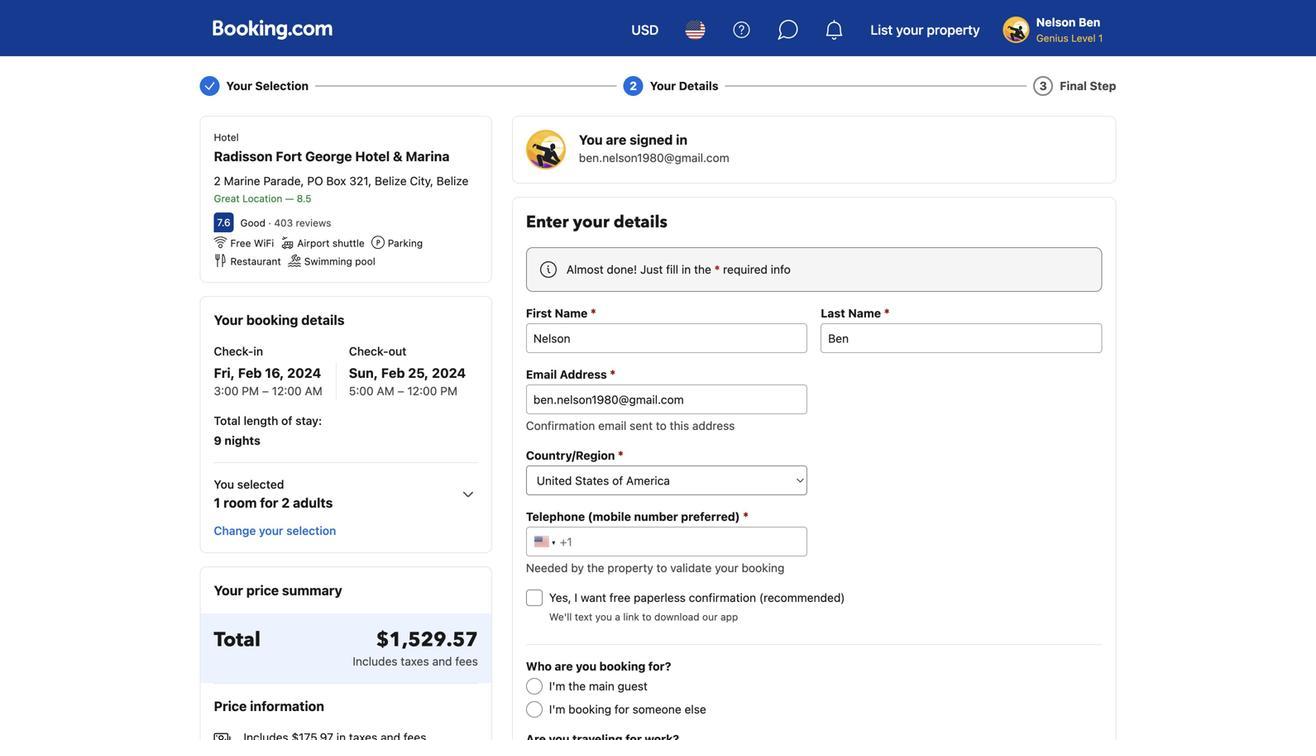 Task type: locate. For each thing, give the bounding box(es) containing it.
parade,
[[263, 174, 304, 188]]

1 check- from the left
[[214, 345, 253, 358]]

– inside check-in fri, feb 16, 2024 3:00 pm – 12:00 am
[[262, 384, 269, 398]]

final step
[[1060, 79, 1117, 93]]

1 horizontal spatial the
[[587, 561, 604, 575]]

2 check- from the left
[[349, 345, 389, 358]]

0 horizontal spatial you
[[214, 478, 234, 491]]

needed
[[526, 561, 568, 575]]

* right 'last'
[[884, 306, 890, 320]]

total down price
[[214, 627, 261, 654]]

2 belize from the left
[[437, 174, 469, 188]]

check-
[[214, 345, 253, 358], [349, 345, 389, 358]]

the left main
[[569, 680, 586, 693]]

2 i'm from the top
[[549, 703, 565, 717]]

our
[[702, 611, 718, 623]]

0 horizontal spatial property
[[608, 561, 653, 575]]

1 horizontal spatial belize
[[437, 174, 469, 188]]

total up 9
[[214, 414, 241, 428]]

1 i'm from the top
[[549, 680, 565, 693]]

your
[[896, 22, 924, 38], [573, 211, 610, 234], [259, 524, 283, 538], [715, 561, 739, 575]]

details down swimming
[[301, 312, 345, 328]]

0 vertical spatial in
[[676, 132, 688, 148]]

2024 inside check-in fri, feb 16, 2024 3:00 pm – 12:00 am
[[287, 365, 321, 381]]

you left signed
[[579, 132, 603, 148]]

wifi
[[254, 237, 274, 249]]

your right "enter"
[[573, 211, 610, 234]]

0 horizontal spatial 2024
[[287, 365, 321, 381]]

your for your booking details
[[214, 312, 243, 328]]

city,
[[410, 174, 434, 188]]

first
[[526, 307, 552, 320]]

email
[[598, 419, 627, 433]]

0 vertical spatial the
[[694, 263, 711, 276]]

required
[[723, 263, 768, 276]]

you inside "you selected 1 room for  2 adults"
[[214, 478, 234, 491]]

nelson
[[1036, 15, 1076, 29]]

0 vertical spatial are
[[606, 132, 627, 148]]

fees
[[455, 655, 478, 669]]

1 horizontal spatial are
[[606, 132, 627, 148]]

hotel up radisson
[[214, 132, 239, 143]]

0 horizontal spatial are
[[555, 660, 573, 673]]

are inside you are signed in ben.nelson1980@gmail.com
[[606, 132, 627, 148]]

1 horizontal spatial for
[[615, 703, 629, 717]]

feb down out at the top of page
[[381, 365, 405, 381]]

taxes
[[401, 655, 429, 669]]

2 – from the left
[[398, 384, 404, 398]]

total
[[214, 414, 241, 428], [214, 627, 261, 654]]

0 vertical spatial for
[[260, 495, 278, 511]]

you inside you are signed in ben.nelson1980@gmail.com
[[579, 132, 603, 148]]

1 left the room
[[214, 495, 220, 511]]

the right by
[[587, 561, 604, 575]]

1 horizontal spatial you
[[579, 132, 603, 148]]

you up the room
[[214, 478, 234, 491]]

for inside "you selected 1 room for  2 adults"
[[260, 495, 278, 511]]

usd
[[631, 22, 659, 38]]

0 horizontal spatial name
[[555, 307, 588, 320]]

2 inside 2 marine parade, po box 321, belize city, belize great location — 8.5
[[214, 174, 221, 188]]

2024 up 12:00 am
[[287, 365, 321, 381]]

0 horizontal spatial details
[[301, 312, 345, 328]]

1 horizontal spatial 1
[[1099, 32, 1103, 44]]

total inside total length of stay: 9 nights
[[214, 414, 241, 428]]

3:00 pm
[[214, 384, 259, 398]]

details up the just
[[614, 211, 668, 234]]

1 vertical spatial are
[[555, 660, 573, 673]]

1 vertical spatial the
[[587, 561, 604, 575]]

7.6
[[217, 217, 231, 228]]

in right fill at the top right
[[682, 263, 691, 276]]

feb for 16,
[[238, 365, 262, 381]]

* left the "required"
[[715, 263, 720, 276]]

check- for sun,
[[349, 345, 389, 358]]

fri,
[[214, 365, 235, 381]]

price
[[246, 583, 279, 599]]

Double-check for typos text field
[[526, 385, 808, 415]]

room
[[224, 495, 257, 511]]

email address *
[[526, 367, 616, 381]]

1 vertical spatial total
[[214, 627, 261, 654]]

your left 'selection'
[[226, 79, 252, 93]]

your left price
[[214, 583, 243, 599]]

0 vertical spatial 1
[[1099, 32, 1103, 44]]

0 horizontal spatial 2
[[214, 174, 221, 188]]

0 vertical spatial 2
[[630, 79, 637, 93]]

2024 for fri, feb 16, 2024
[[287, 365, 321, 381]]

2 left the adults
[[282, 495, 290, 511]]

belize right city,
[[437, 174, 469, 188]]

1 vertical spatial 2
[[214, 174, 221, 188]]

to left this
[[656, 419, 667, 433]]

2024 up 12:00 pm
[[432, 365, 466, 381]]

1 vertical spatial details
[[301, 312, 345, 328]]

1 vertical spatial you
[[214, 478, 234, 491]]

0 horizontal spatial belize
[[375, 174, 407, 188]]

–
[[262, 384, 269, 398], [398, 384, 404, 398]]

1 feb from the left
[[238, 365, 262, 381]]

email
[[526, 368, 557, 381]]

genius
[[1036, 32, 1069, 44]]

who are you booking for? element
[[526, 659, 1102, 718]]

your
[[226, 79, 252, 93], [650, 79, 676, 93], [214, 312, 243, 328], [214, 583, 243, 599]]

details for enter your details
[[614, 211, 668, 234]]

price information
[[214, 699, 324, 714]]

are right who
[[555, 660, 573, 673]]

0 vertical spatial details
[[614, 211, 668, 234]]

0 vertical spatial i'm
[[549, 680, 565, 693]]

2 name from the left
[[848, 307, 881, 320]]

total length of stay: 9 nights
[[214, 414, 322, 448]]

name inside last name *
[[848, 307, 881, 320]]

·
[[268, 217, 271, 229]]

1 inside "you selected 1 room for  2 adults"
[[214, 495, 220, 511]]

you are signed in ben.nelson1980@gmail.com
[[579, 132, 730, 165]]

1 horizontal spatial details
[[614, 211, 668, 234]]

your right change
[[259, 524, 283, 538]]

step
[[1090, 79, 1117, 93]]

1 horizontal spatial –
[[398, 384, 404, 398]]

None text field
[[526, 324, 808, 353]]

in down your booking details
[[253, 345, 263, 358]]

your selection
[[226, 79, 309, 93]]

your left details in the top of the page
[[650, 79, 676, 93]]

2 horizontal spatial the
[[694, 263, 711, 276]]

your for change
[[259, 524, 283, 538]]

property right list
[[927, 22, 980, 38]]

for
[[260, 495, 278, 511], [615, 703, 629, 717]]

country/region *
[[526, 448, 624, 463]]

radisson fort george hotel & marina
[[214, 149, 450, 164]]

marine
[[224, 174, 260, 188]]

+1 text field
[[526, 527, 808, 557]]

sun,
[[349, 365, 378, 381]]

final
[[1060, 79, 1087, 93]]

1 2024 from the left
[[287, 365, 321, 381]]

0 vertical spatial total
[[214, 414, 241, 428]]

1 horizontal spatial property
[[927, 22, 980, 38]]

2 total from the top
[[214, 627, 261, 654]]

name inside the first name *
[[555, 307, 588, 320]]

confirmation
[[689, 591, 756, 605]]

1 horizontal spatial feb
[[381, 365, 405, 381]]

list your property
[[871, 22, 980, 38]]

in right signed
[[676, 132, 688, 148]]

– inside check-out sun, feb 25, 2024 5:00 am – 12:00 pm
[[398, 384, 404, 398]]

feb inside check-out sun, feb 25, 2024 5:00 am – 12:00 pm
[[381, 365, 405, 381]]

property up "free"
[[608, 561, 653, 575]]

confirmation email sent to this address
[[526, 419, 735, 433]]

1 horizontal spatial 2024
[[432, 365, 466, 381]]

usd button
[[622, 10, 669, 50]]

marina
[[406, 149, 450, 164]]

0 horizontal spatial feb
[[238, 365, 262, 381]]

– right 5:00 am
[[398, 384, 404, 398]]

you left 'a'
[[595, 611, 612, 623]]

1 name from the left
[[555, 307, 588, 320]]

check- inside check-out sun, feb 25, 2024 5:00 am – 12:00 pm
[[349, 345, 389, 358]]

check- inside check-in fri, feb 16, 2024 3:00 pm – 12:00 am
[[214, 345, 253, 358]]

1 right the level
[[1099, 32, 1103, 44]]

for down guest
[[615, 703, 629, 717]]

1 total from the top
[[214, 414, 241, 428]]

property
[[927, 22, 980, 38], [608, 561, 653, 575]]

feb inside check-in fri, feb 16, 2024 3:00 pm – 12:00 am
[[238, 365, 262, 381]]

0 horizontal spatial hotel
[[214, 132, 239, 143]]

hotel
[[214, 132, 239, 143], [355, 149, 390, 164]]

1 vertical spatial to
[[657, 561, 667, 575]]

we'll
[[549, 611, 572, 623]]

someone
[[633, 703, 682, 717]]

2 feb from the left
[[381, 365, 405, 381]]

this
[[670, 419, 689, 433]]

list your property link
[[861, 10, 990, 50]]

booking up (recommended) at the right of page
[[742, 561, 785, 575]]

location
[[242, 193, 282, 204]]

0 vertical spatial you
[[595, 611, 612, 623]]

for down selected
[[260, 495, 278, 511]]

info
[[771, 263, 791, 276]]

i'm for i'm the main guest
[[549, 680, 565, 693]]

1 vertical spatial in
[[682, 263, 691, 276]]

rated good element
[[240, 217, 266, 229]]

1 vertical spatial you
[[576, 660, 597, 673]]

0 vertical spatial hotel
[[214, 132, 239, 143]]

you up i'm the main guest
[[576, 660, 597, 673]]

your for your selection
[[226, 79, 252, 93]]

2024 inside check-out sun, feb 25, 2024 5:00 am – 12:00 pm
[[432, 365, 466, 381]]

0 horizontal spatial the
[[569, 680, 586, 693]]

to right link in the left bottom of the page
[[642, 611, 652, 623]]

airport shuttle
[[297, 237, 365, 249]]

2 2024 from the left
[[432, 365, 466, 381]]

booking up check-in fri, feb 16, 2024 3:00 pm – 12:00 am
[[246, 312, 298, 328]]

who
[[526, 660, 552, 673]]

None text field
[[821, 324, 1102, 353]]

feb up 3:00 pm
[[238, 365, 262, 381]]

2
[[630, 79, 637, 93], [214, 174, 221, 188], [282, 495, 290, 511]]

yes, i want free paperless confirmation (recommended) we'll text you a link to download our app
[[549, 591, 845, 623]]

stay:
[[296, 414, 322, 428]]

—
[[285, 193, 294, 204]]

1 horizontal spatial 2
[[282, 495, 290, 511]]

0 vertical spatial you
[[579, 132, 603, 148]]

12:00 am
[[272, 384, 323, 398]]

a
[[615, 611, 621, 623]]

name for first name *
[[555, 307, 588, 320]]

0 horizontal spatial 1
[[214, 495, 220, 511]]

2 up great in the top left of the page
[[214, 174, 221, 188]]

1 horizontal spatial name
[[848, 307, 881, 320]]

are for you
[[606, 132, 627, 148]]

are you traveling for work? element
[[513, 731, 1102, 741]]

1 vertical spatial for
[[615, 703, 629, 717]]

app
[[721, 611, 738, 623]]

confirmation
[[526, 419, 595, 433]]

to down +1 text box
[[657, 561, 667, 575]]

booking down i'm the main guest
[[569, 703, 612, 717]]

0 horizontal spatial check-
[[214, 345, 253, 358]]

are left signed
[[606, 132, 627, 148]]

enter your details
[[526, 211, 668, 234]]

details
[[614, 211, 668, 234], [301, 312, 345, 328]]

2 horizontal spatial 2
[[630, 79, 637, 93]]

i'm the main guest
[[549, 680, 648, 693]]

the right fill at the top right
[[694, 263, 711, 276]]

your for your price summary
[[214, 583, 243, 599]]

belize down & on the top left
[[375, 174, 407, 188]]

2 vertical spatial 2
[[282, 495, 290, 511]]

1 vertical spatial hotel
[[355, 149, 390, 164]]

name right first
[[555, 307, 588, 320]]

by
[[571, 561, 584, 575]]

nights
[[225, 434, 260, 448]]

your right list
[[896, 22, 924, 38]]

1 horizontal spatial check-
[[349, 345, 389, 358]]

check- up sun,
[[349, 345, 389, 358]]

1 vertical spatial i'm
[[549, 703, 565, 717]]

check- up "fri,"
[[214, 345, 253, 358]]

0 horizontal spatial for
[[260, 495, 278, 511]]

2 left your details
[[630, 79, 637, 93]]

your up "fri,"
[[214, 312, 243, 328]]

guest
[[618, 680, 648, 693]]

– for 25,
[[398, 384, 404, 398]]

2 vertical spatial to
[[642, 611, 652, 623]]

2 vertical spatial in
[[253, 345, 263, 358]]

1 vertical spatial 1
[[214, 495, 220, 511]]

belize
[[375, 174, 407, 188], [437, 174, 469, 188]]

fill
[[666, 263, 679, 276]]

0 horizontal spatial –
[[262, 384, 269, 398]]

name right 'last'
[[848, 307, 881, 320]]

2 vertical spatial the
[[569, 680, 586, 693]]

1 – from the left
[[262, 384, 269, 398]]

– down the 16,
[[262, 384, 269, 398]]

hotel left & on the top left
[[355, 149, 390, 164]]

2 inside "you selected 1 room for  2 adults"
[[282, 495, 290, 511]]



Task type: vqa. For each thing, say whether or not it's contained in the screenshot.
However,
no



Task type: describe. For each thing, give the bounding box(es) containing it.
telephone
[[526, 510, 585, 524]]

3
[[1040, 79, 1047, 93]]

12:00 pm
[[407, 384, 458, 398]]

validate
[[670, 561, 712, 575]]

out
[[389, 345, 407, 358]]

0 vertical spatial property
[[927, 22, 980, 38]]

2024 for sun, feb 25, 2024
[[432, 365, 466, 381]]

link
[[623, 611, 639, 623]]

done!
[[607, 263, 637, 276]]

includes
[[353, 655, 398, 669]]

* right preferred)
[[743, 509, 749, 524]]

403
[[274, 217, 293, 229]]

country/region
[[526, 449, 615, 463]]

1 inside nelson ben genius level 1
[[1099, 32, 1103, 44]]

level
[[1072, 32, 1096, 44]]

selected
[[237, 478, 284, 491]]

check- for fri,
[[214, 345, 253, 358]]

free wifi
[[230, 237, 274, 249]]

last name *
[[821, 306, 890, 320]]

i'm for i'm booking for someone else
[[549, 703, 565, 717]]

16,
[[265, 365, 284, 381]]

i
[[575, 591, 578, 605]]

signed
[[630, 132, 673, 148]]

text
[[575, 611, 593, 623]]

pool
[[355, 256, 375, 267]]

25,
[[408, 365, 429, 381]]

* right address
[[610, 367, 616, 381]]

of
[[281, 414, 293, 428]]

summary
[[282, 583, 342, 599]]

feb for 25,
[[381, 365, 405, 381]]

321,
[[349, 174, 372, 188]]

check-out sun, feb 25, 2024 5:00 am – 12:00 pm
[[349, 345, 466, 398]]

po
[[307, 174, 323, 188]]

address
[[560, 368, 607, 381]]

details
[[679, 79, 719, 93]]

in inside check-in fri, feb 16, 2024 3:00 pm – 12:00 am
[[253, 345, 263, 358]]

you inside yes, i want free paperless confirmation (recommended) we'll text you a link to download our app
[[595, 611, 612, 623]]

good
[[240, 217, 266, 229]]

selection
[[286, 524, 336, 538]]

want
[[581, 591, 606, 605]]

telephone (mobile number preferred) *
[[526, 509, 749, 524]]

swimming pool
[[304, 256, 375, 267]]

great
[[214, 193, 240, 204]]

free
[[610, 591, 631, 605]]

for inside who are you booking for? element
[[615, 703, 629, 717]]

restaurant
[[230, 256, 281, 267]]

i'm booking for someone else
[[549, 703, 706, 717]]

* down almost
[[591, 306, 596, 320]]

to inside yes, i want free paperless confirmation (recommended) we'll text you a link to download our app
[[642, 611, 652, 623]]

booking up guest
[[600, 660, 646, 673]]

yes,
[[549, 591, 571, 605]]

* down email
[[618, 448, 624, 463]]

nelson ben genius level 1
[[1036, 15, 1103, 44]]

your for your details
[[650, 79, 676, 93]]

free
[[230, 237, 251, 249]]

information
[[250, 699, 324, 714]]

(mobile
[[588, 510, 631, 524]]

total for total length of stay: 9 nights
[[214, 414, 241, 428]]

scored 7.6 element
[[214, 213, 234, 232]]

your details
[[650, 79, 719, 93]]

your up confirmation
[[715, 561, 739, 575]]

george
[[305, 149, 352, 164]]

number
[[634, 510, 678, 524]]

for?
[[648, 660, 671, 673]]

2 marine parade, po box 321, belize city, belize great location — 8.5
[[214, 174, 469, 204]]

8.5
[[297, 193, 312, 204]]

list
[[871, 22, 893, 38]]

2 marine parade, po box 321, belize city, belize button
[[214, 173, 469, 189]]

your account menu nelson ben genius level 1 element
[[1003, 7, 1110, 46]]

booking.com image
[[213, 20, 332, 40]]

you for you are signed in
[[579, 132, 603, 148]]

your booking details
[[214, 312, 345, 328]]

in inside you are signed in ben.nelson1980@gmail.com
[[676, 132, 688, 148]]

change your selection
[[214, 524, 336, 538]]

enter
[[526, 211, 569, 234]]

swimming
[[304, 256, 352, 267]]

1 belize from the left
[[375, 174, 407, 188]]

ben.nelson1980@gmail.com
[[579, 151, 730, 165]]

just
[[640, 263, 663, 276]]

you for you selected
[[214, 478, 234, 491]]

total for total
[[214, 627, 261, 654]]

name for last name *
[[848, 307, 881, 320]]

paperless
[[634, 591, 686, 605]]

– for 16,
[[262, 384, 269, 398]]

length
[[244, 414, 278, 428]]

&
[[393, 149, 403, 164]]

(recommended)
[[759, 591, 845, 605]]

shuttle
[[332, 237, 365, 249]]

fort
[[276, 149, 302, 164]]

selection
[[255, 79, 309, 93]]

download
[[654, 611, 700, 623]]

2 for 2
[[630, 79, 637, 93]]

adults
[[293, 495, 333, 511]]

change
[[214, 524, 256, 538]]

0 vertical spatial to
[[656, 419, 667, 433]]

your price summary
[[214, 583, 342, 599]]

parking
[[388, 237, 423, 249]]

9
[[214, 434, 222, 448]]

details for your booking details
[[301, 312, 345, 328]]

your for list
[[896, 22, 924, 38]]

else
[[685, 703, 706, 717]]

1 horizontal spatial hotel
[[355, 149, 390, 164]]

1 vertical spatial property
[[608, 561, 653, 575]]

address
[[692, 419, 735, 433]]

your for enter
[[573, 211, 610, 234]]

price
[[214, 699, 247, 714]]

you selected 1 room for  2 adults
[[214, 478, 333, 511]]

5:00 am
[[349, 384, 395, 398]]

are for who
[[555, 660, 573, 673]]

2 for 2 marine parade, po box 321, belize city, belize great location — 8.5
[[214, 174, 221, 188]]

the inside who are you booking for? element
[[569, 680, 586, 693]]

almost
[[567, 263, 604, 276]]



